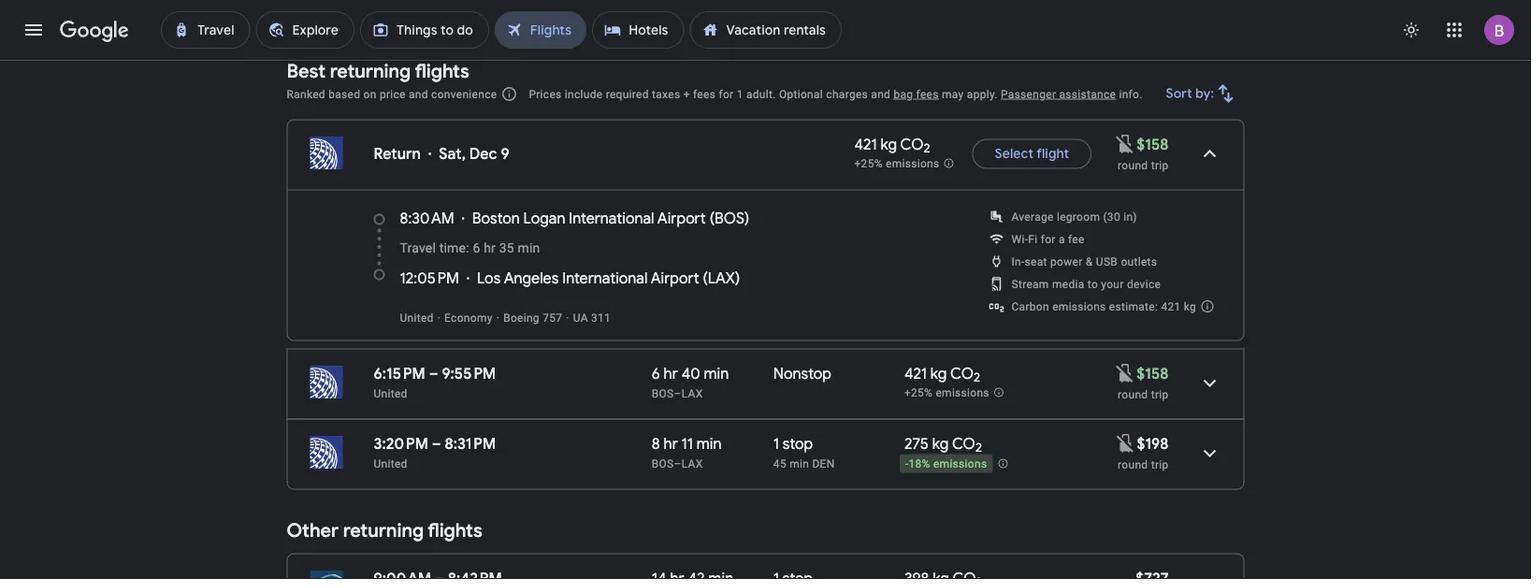 Task type: locate. For each thing, give the bounding box(es) containing it.
international up los angeles international airport ( lax )
[[569, 209, 654, 228]]

for left a
[[1041, 232, 1056, 246]]

0 vertical spatial this price for this flight doesn't include overhead bin access. if you need a carry-on bag, use the bags filter to update prices. image
[[1115, 362, 1137, 384]]

hr inside the 8 hr 11 min bos – lax
[[664, 434, 678, 453]]

) for boston logan international airport ( bos )
[[745, 209, 750, 228]]

1 horizontal spatial fees
[[917, 87, 939, 101]]

los
[[548, 10, 570, 27], [477, 269, 501, 288]]

co up -18% emissions
[[952, 434, 976, 453]]

1 vertical spatial co
[[951, 364, 974, 383]]

0 horizontal spatial to
[[532, 10, 545, 27]]

1 vertical spatial 2
[[974, 370, 981, 386]]

this price for this flight doesn't include overhead bin access. if you need a carry-on bag, use the bags filter to update prices. image down estimate:
[[1115, 362, 1137, 384]]

8 hr 11 min bos – lax
[[652, 434, 722, 470]]

+25%
[[855, 157, 883, 170], [905, 387, 933, 400]]

11
[[682, 434, 693, 453]]

0 horizontal spatial fees
[[693, 87, 716, 101]]

united down 12:05 pm text field
[[400, 311, 434, 324]]

+25% emissions down bag
[[855, 157, 940, 170]]

kg right estimate:
[[1184, 300, 1197, 313]]

9:55 pm
[[442, 364, 496, 383]]

421 right estimate:
[[1161, 300, 1181, 313]]

1 vertical spatial lax
[[682, 387, 703, 400]]

los right return
[[548, 10, 570, 27]]

0 horizontal spatial 1
[[737, 87, 744, 101]]

1 vertical spatial +25%
[[905, 387, 933, 400]]

0 vertical spatial round
[[1118, 159, 1148, 172]]

– right 6:15 pm text field
[[429, 364, 438, 383]]

0 vertical spatial $158
[[1137, 135, 1169, 154]]

min for 1 stop
[[790, 457, 809, 470]]

1 horizontal spatial (
[[710, 209, 715, 228]]

&
[[1086, 255, 1093, 268]]

best
[[287, 59, 326, 83]]

$158
[[1137, 135, 1169, 154], [1137, 364, 1169, 383]]

passenger
[[1001, 87, 1057, 101]]

flights up 'convenience'
[[415, 59, 470, 83]]

2 vertical spatial co
[[952, 434, 976, 453]]

legroom
[[1057, 210, 1100, 223]]

1 round trip from the top
[[1118, 159, 1169, 172]]

0 vertical spatial bos
[[715, 209, 745, 228]]

min right 11
[[697, 434, 722, 453]]

0 vertical spatial angeles
[[573, 10, 624, 27]]

round down '$198'
[[1118, 458, 1148, 471]]

3 round trip from the top
[[1118, 458, 1169, 471]]

1 vertical spatial )
[[735, 269, 740, 288]]

airport for boston logan international airport
[[658, 209, 706, 228]]

ranked based on price and convenience
[[287, 87, 497, 101]]

0 horizontal spatial and
[[409, 87, 428, 101]]

airport for los angeles international airport
[[651, 269, 700, 288]]

727 US dollars text field
[[1136, 569, 1169, 579]]

Departure time: 9:00 AM. text field
[[374, 569, 432, 579]]

1 vertical spatial bos
[[652, 387, 674, 400]]

and
[[409, 87, 428, 101], [871, 87, 891, 101]]

in-seat power & usb outlets
[[1012, 255, 1158, 268]]

los down 35
[[477, 269, 501, 288]]

returning for best
[[330, 59, 411, 83]]

ua
[[573, 311, 588, 324]]

bos
[[715, 209, 745, 228], [652, 387, 674, 400], [652, 457, 674, 470]]

international up 311
[[563, 269, 648, 288]]

2 and from the left
[[871, 87, 891, 101]]

hr left 35
[[484, 240, 496, 256]]

1 vertical spatial 1 stop flight. element
[[774, 569, 813, 579]]

apply.
[[967, 87, 998, 101]]

1 vertical spatial 421
[[1161, 300, 1181, 313]]

18%
[[909, 458, 931, 471]]

 image left sat,
[[428, 145, 432, 163]]

2 vertical spatial trip
[[1151, 458, 1169, 471]]

optional
[[779, 87, 823, 101]]

Departure time: 3:20 PM. text field
[[374, 434, 428, 453]]

2 vertical spatial bos
[[652, 457, 674, 470]]

flights
[[415, 59, 470, 83], [428, 519, 483, 543]]

wi-fi for a fee
[[1012, 232, 1085, 246]]

bos inside 6 hr 40 min bos – lax
[[652, 387, 674, 400]]

stream media to your device
[[1012, 277, 1161, 291]]

2 round from the top
[[1118, 388, 1148, 401]]

1 1 stop flight. element from the top
[[774, 434, 813, 456]]

united inside 3:20 pm – 8:31 pm united
[[374, 457, 408, 470]]

0 vertical spatial hr
[[484, 240, 496, 256]]

emissions up 275 kg co 2
[[936, 387, 990, 400]]

0 vertical spatial  image
[[428, 145, 432, 163]]

boston logan international airport ( bos )
[[472, 209, 750, 228]]

leaves boston logan international airport at 6:15 pm on saturday, december 9 and arrives at los angeles international airport at 9:55 pm on saturday, december 9. element
[[374, 364, 496, 383]]

airport
[[658, 209, 706, 228], [651, 269, 700, 288]]

hr
[[484, 240, 496, 256], [664, 364, 678, 383], [664, 434, 678, 453]]

min inside 1 stop 45 min den
[[790, 457, 809, 470]]

0 vertical spatial los
[[548, 10, 570, 27]]

trip down '$198'
[[1151, 458, 1169, 471]]

hr inside 6 hr 40 min bos – lax
[[664, 364, 678, 383]]

1 vertical spatial this price for this flight doesn't include overhead bin access. if you need a carry-on bag, use the bags filter to update prices. image
[[1115, 432, 1137, 454]]

to
[[532, 10, 545, 27], [1088, 277, 1098, 291]]

emissions down 275 kg co 2
[[934, 458, 987, 471]]

1 vertical spatial round
[[1118, 388, 1148, 401]]

dec
[[469, 144, 497, 163]]

1 vertical spatial  image
[[497, 311, 500, 324]]

1 vertical spatial flights
[[428, 519, 483, 543]]

 image
[[428, 145, 432, 163], [497, 311, 500, 324]]

2 vertical spatial 421
[[905, 364, 927, 383]]

boeing 757
[[503, 311, 563, 324]]

8:31 pm
[[445, 434, 496, 453]]

0 vertical spatial co
[[901, 135, 924, 154]]

1 and from the left
[[409, 87, 428, 101]]

2 fees from the left
[[917, 87, 939, 101]]

$158 down sort
[[1137, 135, 1169, 154]]

0 vertical spatial flights
[[415, 59, 470, 83]]

kg up 275 kg co 2
[[931, 364, 947, 383]]

1 horizontal spatial 421
[[905, 364, 927, 383]]

round trip down '$198'
[[1118, 458, 1169, 471]]

1 horizontal spatial for
[[1041, 232, 1056, 246]]

select flight
[[995, 145, 1070, 162]]

1 vertical spatial los
[[477, 269, 501, 288]]

-18% emissions
[[906, 458, 987, 471]]

carbon emissions estimate: 421 kilograms element
[[1012, 300, 1197, 313]]

0 vertical spatial (
[[710, 209, 715, 228]]

return
[[489, 10, 529, 27]]

hr left 40
[[664, 364, 678, 383]]

flight details. leaves boston logan international airport at 6:15 pm on saturday, december 9 and arrives at los angeles international airport at 9:55 pm on saturday, december 9. image
[[1188, 361, 1233, 406]]

co for $158
[[951, 364, 974, 383]]

1 vertical spatial airport
[[651, 269, 700, 288]]

1 vertical spatial united
[[374, 387, 408, 400]]

learn more about ranking image
[[501, 86, 518, 102]]

 image inside main content
[[438, 311, 441, 324]]

1 vertical spatial hr
[[664, 364, 678, 383]]

emissions
[[886, 157, 940, 170], [1053, 300, 1106, 313], [936, 387, 990, 400], [934, 458, 987, 471]]

0 vertical spatial trip
[[1151, 159, 1169, 172]]

0 vertical spatial 1 stop flight. element
[[774, 434, 813, 456]]

round trip
[[1118, 159, 1169, 172], [1118, 388, 1169, 401], [1118, 458, 1169, 471]]

min
[[518, 240, 540, 256], [704, 364, 729, 383], [697, 434, 722, 453], [790, 457, 809, 470]]

lax inside the 8 hr 11 min bos – lax
[[682, 457, 703, 470]]

trip down 158 us dollars text field
[[1151, 159, 1169, 172]]

 image
[[438, 311, 441, 324]]

your
[[1102, 277, 1124, 291]]

round for 421
[[1118, 388, 1148, 401]]

hr right 8
[[664, 434, 678, 453]]

main content
[[287, 0, 1245, 579]]

to left 'your'
[[1088, 277, 1098, 291]]

min right 40
[[704, 364, 729, 383]]

2 vertical spatial 2
[[976, 440, 982, 456]]

united for 3:20 pm
[[374, 457, 408, 470]]

2 vertical spatial round trip
[[1118, 458, 1169, 471]]

carbon emissions estimate: 421 kg
[[1012, 300, 1197, 313]]

fees right bag
[[917, 87, 939, 101]]

1 vertical spatial 1
[[774, 434, 779, 453]]

min right 45
[[790, 457, 809, 470]]

0 horizontal spatial 421
[[855, 135, 877, 154]]

ua 311
[[573, 311, 611, 324]]

1 left adult.
[[737, 87, 744, 101]]

0 vertical spatial +25% emissions
[[855, 157, 940, 170]]

fees
[[693, 87, 716, 101], [917, 87, 939, 101]]

0 vertical spatial returning
[[330, 59, 411, 83]]

trip down $158 text field
[[1151, 388, 1169, 401]]

0 vertical spatial +25%
[[855, 157, 883, 170]]

Arrival time: 9:55 PM. text field
[[442, 364, 496, 383]]

1 vertical spatial round trip
[[1118, 388, 1169, 401]]

emissions down stream media to your device
[[1053, 300, 1106, 313]]

1 up 45
[[774, 434, 779, 453]]

leaves boston logan international airport at 9:00 am on saturday, december 9 and arrives at los angeles international airport at 8:42 pm on saturday, december 9. element
[[374, 569, 502, 579]]

1 vertical spatial $158
[[1137, 364, 1169, 383]]

round
[[1118, 159, 1148, 172], [1118, 388, 1148, 401], [1118, 458, 1148, 471]]

flight details. leaves boston logan international airport at 3:20 pm on saturday, december 9 and arrives at los angeles international airport at 8:31 pm on saturday, december 9. image
[[1188, 431, 1233, 476]]

– inside 6 hr 40 min bos – lax
[[674, 387, 682, 400]]

2 down bag fees button
[[924, 140, 931, 156]]

flights up leaves boston logan international airport at 9:00 am on saturday, december 9 and arrives at los angeles international airport at 8:42 pm on saturday, december 9. element
[[428, 519, 483, 543]]

returning up departure time: 9:00 am. 'text box'
[[343, 519, 424, 543]]

0 horizontal spatial (
[[703, 269, 708, 288]]

co inside 275 kg co 2
[[952, 434, 976, 453]]

lax inside 6 hr 40 min bos – lax
[[682, 387, 703, 400]]

to right return
[[532, 10, 545, 27]]

required
[[606, 87, 649, 101]]

+25% up 275
[[905, 387, 933, 400]]

Departure time: 6:15 PM. text field
[[374, 364, 426, 383]]

+25% emissions up 275 kg co 2
[[905, 387, 990, 400]]

round trip down 158 us dollars text field
[[1118, 159, 1169, 172]]

$158 for 158 us dollars text field
[[1137, 135, 1169, 154]]

den
[[812, 457, 835, 470]]

international
[[569, 209, 654, 228], [563, 269, 648, 288]]

this price for this flight doesn't include overhead bin access. if you need a carry-on bag, use the bags filter to update prices. image for $158
[[1115, 362, 1137, 384]]

angeles down 35
[[504, 269, 559, 288]]

158 US dollars text field
[[1137, 135, 1169, 154]]

sort
[[1166, 85, 1193, 102]]

2 trip from the top
[[1151, 388, 1169, 401]]

0 horizontal spatial los
[[477, 269, 501, 288]]

)
[[745, 209, 750, 228], [735, 269, 740, 288]]

angeles up include
[[573, 10, 624, 27]]

co down bag fees button
[[901, 135, 924, 154]]

1 vertical spatial returning
[[343, 519, 424, 543]]

kg inside 275 kg co 2
[[933, 434, 949, 453]]

total duration 6 hr 40 min. element
[[652, 364, 774, 386]]

round down this price for this flight doesn't include overhead bin access. if you need a carry-on bag, use the bags filter to update prices. icon
[[1118, 159, 1148, 172]]

2 round trip from the top
[[1118, 388, 1169, 401]]

1 horizontal spatial )
[[745, 209, 750, 228]]

logan
[[524, 209, 566, 228]]

421
[[855, 135, 877, 154], [1161, 300, 1181, 313], [905, 364, 927, 383]]

– left arrival time: 8:31 pm. text field
[[432, 434, 441, 453]]

bos for 6 hr 40 min
[[652, 387, 674, 400]]

+25% down charges
[[855, 157, 883, 170]]

1 stop flight. element
[[774, 434, 813, 456], [774, 569, 813, 579]]

0 horizontal spatial  image
[[428, 145, 432, 163]]

kg up -18% emissions
[[933, 434, 949, 453]]

3 round from the top
[[1118, 458, 1148, 471]]

lax
[[708, 269, 735, 288], [682, 387, 703, 400], [682, 457, 703, 470]]

1 horizontal spatial 1
[[774, 434, 779, 453]]

421 kg co 2 up 275 kg co 2
[[905, 364, 981, 386]]

–
[[429, 364, 438, 383], [674, 387, 682, 400], [432, 434, 441, 453], [674, 457, 682, 470]]

$198
[[1137, 434, 1169, 453]]

returning up on
[[330, 59, 411, 83]]

to for los
[[532, 10, 545, 27]]

 image left boeing
[[497, 311, 500, 324]]

1 horizontal spatial +25%
[[905, 387, 933, 400]]

421 up 275
[[905, 364, 927, 383]]

for left adult.
[[719, 87, 734, 101]]

round trip down $158 text field
[[1118, 388, 1169, 401]]

421 kg co 2 down bag
[[855, 135, 931, 156]]

0 vertical spatial airport
[[658, 209, 706, 228]]

1 vertical spatial trip
[[1151, 388, 1169, 401]]

1 horizontal spatial 6
[[652, 364, 660, 383]]

6 left 40
[[652, 364, 660, 383]]

trip for 275
[[1151, 458, 1169, 471]]

0 vertical spatial round trip
[[1118, 159, 1169, 172]]

1 fees from the left
[[693, 87, 716, 101]]

2 up -18% emissions
[[976, 440, 982, 456]]

co
[[901, 135, 924, 154], [951, 364, 974, 383], [952, 434, 976, 453]]

prices include required taxes + fees for 1 adult. optional charges and bag fees may apply. passenger assistance
[[529, 87, 1116, 101]]

main menu image
[[22, 19, 45, 41]]

2 up 275 kg co 2
[[974, 370, 981, 386]]

2 vertical spatial lax
[[682, 457, 703, 470]]

kg
[[881, 135, 897, 154], [1184, 300, 1197, 313], [931, 364, 947, 383], [933, 434, 949, 453]]

421 kg co 2
[[855, 135, 931, 156], [905, 364, 981, 386]]

1 vertical spatial 6
[[652, 364, 660, 383]]

0 horizontal spatial )
[[735, 269, 740, 288]]

united down 6:15 pm text field
[[374, 387, 408, 400]]

and left bag
[[871, 87, 891, 101]]

(30
[[1104, 210, 1121, 223]]

2 vertical spatial united
[[374, 457, 408, 470]]

0 vertical spatial to
[[532, 10, 545, 27]]

0 vertical spatial for
[[719, 87, 734, 101]]

sort by: button
[[1159, 71, 1245, 116]]

flights for best returning flights
[[415, 59, 470, 83]]

united down 3:20 pm
[[374, 457, 408, 470]]

min inside 6 hr 40 min bos – lax
[[704, 364, 729, 383]]

1 vertical spatial (
[[703, 269, 708, 288]]

(
[[710, 209, 715, 228], [703, 269, 708, 288]]

-
[[906, 458, 909, 471]]

1 $158 from the top
[[1137, 135, 1169, 154]]

and right price
[[409, 87, 428, 101]]

2 vertical spatial hr
[[664, 434, 678, 453]]

– down 11
[[674, 457, 682, 470]]

2
[[924, 140, 931, 156], [974, 370, 981, 386], [976, 440, 982, 456]]

8
[[652, 434, 660, 453]]

3 trip from the top
[[1151, 458, 1169, 471]]

0 horizontal spatial 6
[[473, 240, 480, 256]]

min right 35
[[518, 240, 540, 256]]

1 this price for this flight doesn't include overhead bin access. if you need a carry-on bag, use the bags filter to update prices. image from the top
[[1115, 362, 1137, 384]]

6 right time:
[[473, 240, 480, 256]]

include
[[565, 87, 603, 101]]

0 vertical spatial )
[[745, 209, 750, 228]]

2 vertical spatial round
[[1118, 458, 1148, 471]]

united inside 6:15 pm – 9:55 pm united
[[374, 387, 408, 400]]

round down $158 text field
[[1118, 388, 1148, 401]]

0 horizontal spatial angeles
[[504, 269, 559, 288]]

bos inside the 8 hr 11 min bos – lax
[[652, 457, 674, 470]]

in)
[[1124, 210, 1138, 223]]

min inside the 8 hr 11 min bos – lax
[[697, 434, 722, 453]]

1 vertical spatial to
[[1088, 277, 1098, 291]]

this price for this flight doesn't include overhead bin access. if you need a carry-on bag, use the bags filter to update prices. image down $158 text field
[[1115, 432, 1137, 454]]

$158 left flight details. leaves boston logan international airport at 6:15 pm on saturday, december 9 and arrives at los angeles international airport at 9:55 pm on saturday, december 9. icon
[[1137, 364, 1169, 383]]

2 inside 275 kg co 2
[[976, 440, 982, 456]]

0 horizontal spatial for
[[719, 87, 734, 101]]

0 vertical spatial 6
[[473, 240, 480, 256]]

421 down charges
[[855, 135, 877, 154]]

by:
[[1196, 85, 1215, 102]]

+25% emissions
[[855, 157, 940, 170], [905, 387, 990, 400]]

this price for this flight doesn't include overhead bin access. if you need a carry-on bag, use the bags filter to update prices. image
[[1115, 362, 1137, 384], [1115, 432, 1137, 454]]

2 1 stop flight. element from the top
[[774, 569, 813, 579]]

leaves boston logan international airport at 3:20 pm on saturday, december 9 and arrives at los angeles international airport at 8:31 pm on saturday, december 9. element
[[374, 434, 496, 453]]

2 this price for this flight doesn't include overhead bin access. if you need a carry-on bag, use the bags filter to update prices. image from the top
[[1115, 432, 1137, 454]]

3:20 pm
[[374, 434, 428, 453]]

round trip for 421
[[1118, 388, 1169, 401]]

0 horizontal spatial +25%
[[855, 157, 883, 170]]

2 for $198
[[976, 440, 982, 456]]

1 horizontal spatial  image
[[497, 311, 500, 324]]

this price for this flight doesn't include overhead bin access. if you need a carry-on bag, use the bags filter to update prices. image
[[1115, 133, 1137, 155]]

0 vertical spatial lax
[[708, 269, 735, 288]]

2 $158 from the top
[[1137, 364, 1169, 383]]

2 for $158
[[974, 370, 981, 386]]

angeles
[[573, 10, 624, 27], [504, 269, 559, 288]]

– down 40
[[674, 387, 682, 400]]

1 vertical spatial international
[[563, 269, 648, 288]]

ranked
[[287, 87, 326, 101]]

co up 275 kg co 2
[[951, 364, 974, 383]]

1 horizontal spatial and
[[871, 87, 891, 101]]

0 vertical spatial international
[[569, 209, 654, 228]]

fees right "+"
[[693, 87, 716, 101]]

total duration 14 hr 42 min. element
[[652, 569, 774, 579]]

9
[[501, 144, 510, 163]]

average legroom (30 in)
[[1012, 210, 1138, 223]]

1 horizontal spatial to
[[1088, 277, 1098, 291]]

1
[[737, 87, 744, 101], [774, 434, 779, 453]]

for
[[719, 87, 734, 101], [1041, 232, 1056, 246]]



Task type: vqa. For each thing, say whether or not it's contained in the screenshot.
Los
yes



Task type: describe. For each thing, give the bounding box(es) containing it.
boeing
[[503, 311, 540, 324]]

1 stop flight. element containing 1 stop
[[774, 434, 813, 456]]

boston
[[472, 209, 520, 228]]

Arrival time: 12:05 PM. text field
[[400, 269, 459, 288]]

– inside 6:15 pm – 9:55 pm united
[[429, 364, 438, 383]]

adult.
[[747, 87, 776, 101]]

travel time: 6 hr 35 min
[[400, 240, 540, 256]]

flight
[[1037, 145, 1070, 162]]

to for your
[[1088, 277, 1098, 291]]

power
[[1051, 255, 1083, 268]]

main content containing best returning flights
[[287, 0, 1245, 579]]

may
[[942, 87, 964, 101]]

min for 8 hr 11 min
[[697, 434, 722, 453]]

round trip for 275
[[1118, 458, 1169, 471]]

$158 for $158 text field
[[1137, 364, 1169, 383]]

estimate:
[[1109, 300, 1158, 313]]

) for los angeles international airport ( lax )
[[735, 269, 740, 288]]

nonstop
[[774, 364, 832, 383]]

0 vertical spatial united
[[400, 311, 434, 324]]

travel
[[400, 240, 436, 256]]

– inside 3:20 pm – 8:31 pm united
[[432, 434, 441, 453]]

flights for other returning flights
[[428, 519, 483, 543]]

taxes
[[652, 87, 681, 101]]

1 horizontal spatial angeles
[[573, 10, 624, 27]]

outlets
[[1121, 255, 1158, 268]]

275
[[905, 434, 929, 453]]

economy
[[444, 311, 493, 324]]

6 hr 40 min bos – lax
[[652, 364, 729, 400]]

los angeles international airport ( lax )
[[477, 269, 740, 288]]

change appearance image
[[1389, 7, 1434, 52]]

1 round from the top
[[1118, 159, 1148, 172]]

6:15 pm – 9:55 pm united
[[374, 364, 496, 400]]

return
[[374, 144, 421, 163]]

hr for 8
[[664, 434, 678, 453]]

fi
[[1028, 232, 1038, 246]]

carbon
[[1012, 300, 1050, 313]]

6 inside 6 hr 40 min bos – lax
[[652, 364, 660, 383]]

nonstop flight. element
[[774, 364, 832, 386]]

kg down bag
[[881, 135, 897, 154]]

average
[[1012, 210, 1054, 223]]

311
[[591, 311, 611, 324]]

sort by:
[[1166, 85, 1215, 102]]

1 horizontal spatial los
[[548, 10, 570, 27]]

price
[[380, 87, 406, 101]]

united for 6:15 pm
[[374, 387, 408, 400]]

1 inside 1 stop 45 min den
[[774, 434, 779, 453]]

Arrival time: 8:42 PM. text field
[[448, 569, 502, 579]]

usb
[[1096, 255, 1118, 268]]

275 kg co 2
[[905, 434, 982, 456]]

+
[[684, 87, 690, 101]]

0 vertical spatial 1
[[737, 87, 744, 101]]

bag
[[894, 87, 913, 101]]

trip for 421
[[1151, 388, 1169, 401]]

select
[[995, 145, 1034, 162]]

fee
[[1068, 232, 1085, 246]]

1 trip from the top
[[1151, 159, 1169, 172]]

bag fees button
[[894, 87, 939, 101]]

Departure time: 8:30 AM. text field
[[400, 209, 454, 228]]

6:15 pm
[[374, 364, 426, 383]]

seat
[[1025, 255, 1048, 268]]

returning for other
[[343, 519, 424, 543]]

wi-
[[1012, 232, 1028, 246]]

stop
[[783, 434, 813, 453]]

choose
[[438, 10, 486, 27]]

other returning flights
[[287, 519, 483, 543]]

international for angeles
[[563, 269, 648, 288]]

layover (1 of 1) is a 45 min layover at denver international airport in denver. element
[[774, 456, 895, 471]]

total duration 8 hr 11 min. element
[[652, 434, 774, 456]]

media
[[1053, 277, 1085, 291]]

in-
[[1012, 255, 1025, 268]]

12:05 pm
[[400, 269, 459, 288]]

a
[[1059, 232, 1065, 246]]

stream
[[1012, 277, 1049, 291]]

( for bos
[[710, 209, 715, 228]]

min for 6 hr 40 min
[[704, 364, 729, 383]]

on
[[364, 87, 377, 101]]

convenience
[[431, 87, 497, 101]]

8:30 am
[[400, 209, 454, 228]]

45
[[774, 457, 787, 470]]

Arrival time: 8:31 PM. text field
[[445, 434, 496, 453]]

( for lax
[[703, 269, 708, 288]]

hr for 6
[[664, 364, 678, 383]]

charges
[[826, 87, 868, 101]]

emissions down bag fees button
[[886, 157, 940, 170]]

choose return to los angeles
[[438, 10, 624, 27]]

757
[[543, 311, 563, 324]]

lax for 11
[[682, 457, 703, 470]]

bos for 8 hr 11 min
[[652, 457, 674, 470]]

co for $198
[[952, 434, 976, 453]]

prices
[[529, 87, 562, 101]]

0 vertical spatial 421 kg co 2
[[855, 135, 931, 156]]

assistance
[[1060, 87, 1116, 101]]

0 vertical spatial 2
[[924, 140, 931, 156]]

round for 275
[[1118, 458, 1148, 471]]

– inside the 8 hr 11 min bos – lax
[[674, 457, 682, 470]]

device
[[1127, 277, 1161, 291]]

1 vertical spatial 421 kg co 2
[[905, 364, 981, 386]]

35
[[499, 240, 514, 256]]

198 US dollars text field
[[1137, 434, 1169, 453]]

2 horizontal spatial 421
[[1161, 300, 1181, 313]]

time:
[[439, 240, 469, 256]]

lax for 40
[[682, 387, 703, 400]]

1 vertical spatial for
[[1041, 232, 1056, 246]]

0 vertical spatial 421
[[855, 135, 877, 154]]

1 vertical spatial angeles
[[504, 269, 559, 288]]

158 US dollars text field
[[1137, 364, 1169, 383]]

other
[[287, 519, 339, 543]]

1 stop 45 min den
[[774, 434, 835, 470]]

best returning flights
[[287, 59, 470, 83]]

select flight button
[[973, 131, 1092, 176]]

sat,
[[439, 144, 466, 163]]

3:20 pm – 8:31 pm united
[[374, 434, 496, 470]]

1 vertical spatial +25% emissions
[[905, 387, 990, 400]]

international for logan
[[569, 209, 654, 228]]

this price for this flight doesn't include overhead bin access. if you need a carry-on bag, use the bags filter to update prices. image for $198
[[1115, 432, 1137, 454]]

based
[[329, 87, 360, 101]]

sat, dec 9
[[439, 144, 510, 163]]



